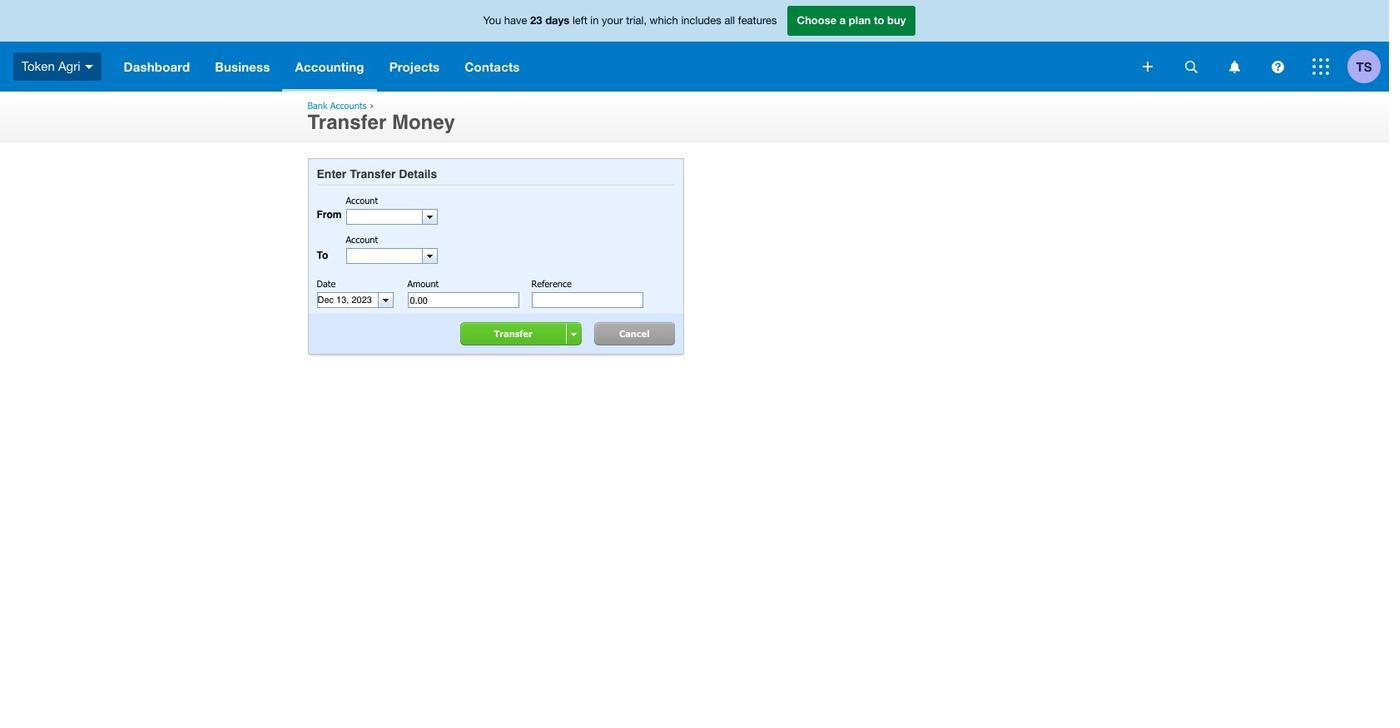 Task type: locate. For each thing, give the bounding box(es) containing it.
business
[[215, 59, 270, 74]]

in
[[591, 14, 599, 27]]

Account text field
[[347, 249, 422, 263]]

you have 23 days left in your trial, which includes all features
[[483, 14, 777, 27]]

1 account from the top
[[346, 195, 378, 206]]

amount
[[408, 278, 439, 289]]

plan
[[849, 14, 871, 27]]

bank accounts link
[[308, 100, 367, 111]]

to
[[874, 14, 885, 27]]

all
[[725, 14, 735, 27]]

dashboard
[[124, 59, 190, 74]]

enter
[[317, 167, 347, 181]]

ts button
[[1348, 42, 1390, 92]]

svg image
[[1313, 58, 1330, 75], [1229, 60, 1240, 73], [1272, 60, 1284, 73], [1143, 62, 1153, 72], [85, 65, 93, 69]]

banner containing ts
[[0, 0, 1390, 92]]

days
[[546, 14, 570, 27]]

choose a plan to buy
[[797, 14, 906, 27]]

account
[[346, 195, 378, 206], [346, 234, 378, 245]]

0 vertical spatial account
[[346, 195, 378, 206]]

cancel
[[619, 328, 650, 339]]

2 account from the top
[[346, 234, 378, 245]]

accounts
[[330, 100, 367, 111]]

which
[[650, 14, 678, 27]]

dashboard link
[[111, 42, 203, 92]]

token agri button
[[0, 42, 111, 92]]

trial,
[[626, 14, 647, 27]]

transfer
[[308, 111, 387, 134], [350, 167, 396, 181], [494, 328, 533, 339]]

1 vertical spatial account
[[346, 234, 378, 245]]

your
[[602, 14, 623, 27]]

Amount text field
[[408, 293, 519, 308]]

transfer inside transfer link
[[494, 328, 533, 339]]

account up account text field
[[346, 195, 378, 206]]

0 vertical spatial transfer
[[308, 111, 387, 134]]

you
[[483, 14, 501, 27]]

banner
[[0, 0, 1390, 92]]

Account text field
[[347, 210, 422, 224]]

account up account text box
[[346, 234, 378, 245]]

2 vertical spatial transfer
[[494, 328, 533, 339]]

a
[[840, 14, 846, 27]]

projects
[[389, 59, 440, 74]]

projects button
[[377, 42, 452, 92]]

reference
[[532, 278, 572, 289]]

token agri
[[22, 59, 80, 73]]



Task type: describe. For each thing, give the bounding box(es) containing it.
have
[[504, 14, 528, 27]]

token
[[22, 59, 55, 73]]

business button
[[203, 42, 283, 92]]

agri
[[58, 59, 80, 73]]

to
[[317, 250, 328, 261]]

money
[[392, 111, 455, 134]]

transfer link
[[469, 322, 566, 346]]

svg image
[[1185, 60, 1198, 73]]

details
[[399, 167, 437, 181]]

bank accounts › transfer money
[[308, 100, 455, 134]]

account for account text field
[[346, 195, 378, 206]]

from
[[317, 209, 342, 221]]

buy
[[888, 14, 906, 27]]

contacts
[[465, 59, 520, 74]]

transfer inside 'bank accounts › transfer money'
[[308, 111, 387, 134]]

account for account text box
[[346, 234, 378, 245]]

›
[[370, 100, 374, 111]]

ts
[[1357, 59, 1373, 74]]

left
[[573, 14, 588, 27]]

1 vertical spatial transfer
[[350, 167, 396, 181]]

bank
[[308, 100, 328, 111]]

includes
[[681, 14, 722, 27]]

features
[[738, 14, 777, 27]]

Reference text field
[[532, 293, 643, 308]]

accounting button
[[283, 42, 377, 92]]

contacts button
[[452, 42, 533, 92]]

choose
[[797, 14, 837, 27]]

cancel link
[[600, 322, 675, 346]]

23
[[531, 14, 543, 27]]

date
[[317, 278, 336, 289]]

svg image inside token agri popup button
[[85, 65, 93, 69]]

accounting
[[295, 59, 364, 74]]

enter transfer details
[[317, 167, 437, 181]]

Date text field
[[318, 293, 373, 308]]



Task type: vqa. For each thing, say whether or not it's contained in the screenshot.
the bottom Transfer
yes



